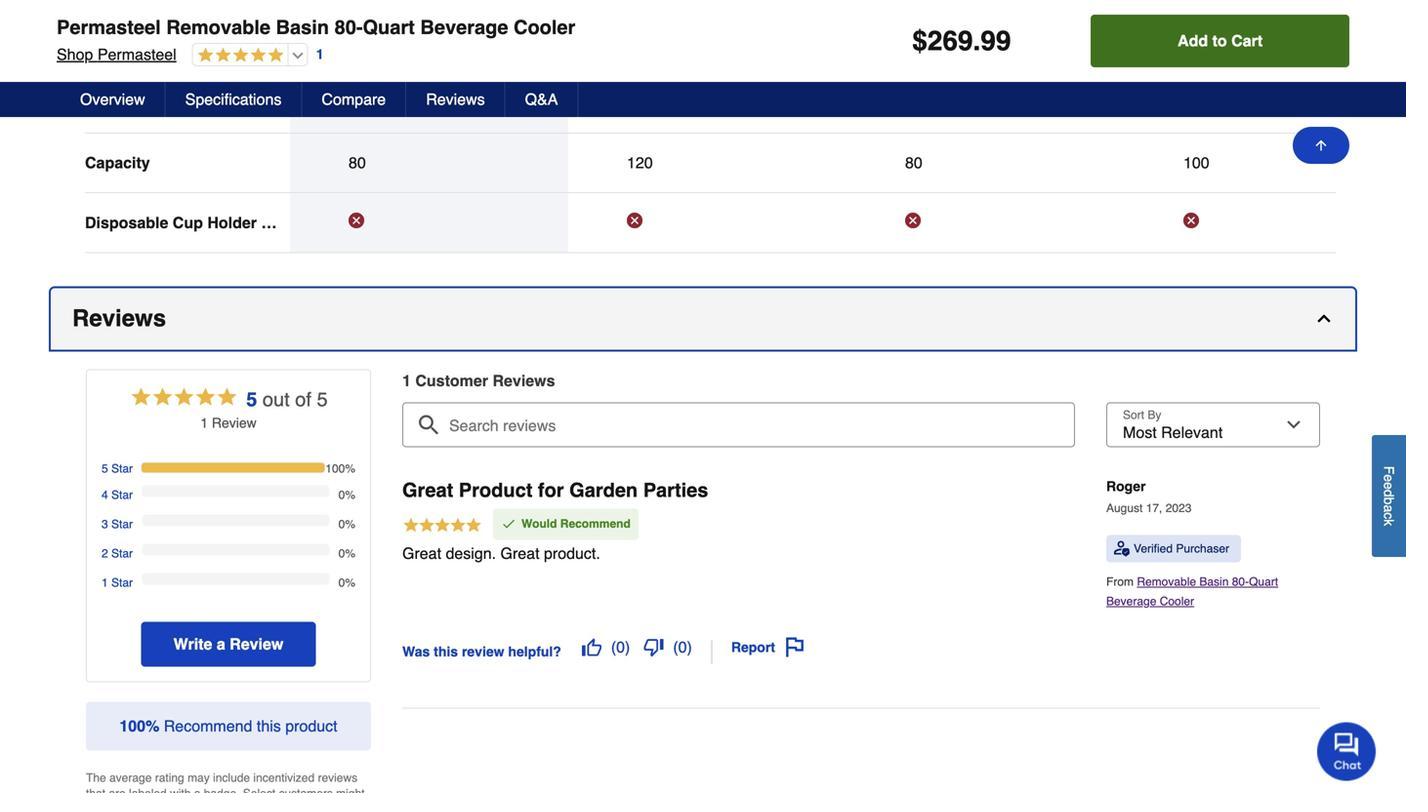 Task type: vqa. For each thing, say whether or not it's contained in the screenshot.
'&' within Flooring & Rugs link
no



Task type: locate. For each thing, give the bounding box(es) containing it.
4
[[102, 489, 108, 503]]

chat invite button image
[[1317, 722, 1377, 782]]

1 horizontal spatial a
[[217, 636, 225, 654]]

flag image
[[785, 638, 805, 658]]

( right 'thumb up' image at the bottom of page
[[611, 639, 616, 657]]

1 horizontal spatial quart
[[1249, 576, 1278, 590]]

3 star from the top
[[111, 518, 133, 532]]

reviews
[[318, 772, 358, 786]]

0 horizontal spatial 80-
[[335, 16, 363, 39]]

5 right of
[[317, 389, 328, 411]]

no image
[[627, 213, 643, 229], [1184, 213, 1199, 229]]

3 0% from the top
[[339, 548, 355, 561]]

for
[[538, 480, 564, 502]]

0 horizontal spatial beverage cooler
[[349, 35, 462, 53]]

compare button
[[302, 82, 406, 117]]

1 vertical spatial removable
[[1137, 576, 1196, 590]]

1 horizontal spatial 80 cell
[[905, 154, 1066, 173]]

reviews button
[[406, 82, 506, 117], [51, 289, 1355, 350]]

star for 1 star
[[111, 577, 133, 591]]

5 left the out
[[246, 389, 257, 411]]

capacity
[[85, 154, 150, 172]]

1 ( 0 ) from the left
[[611, 639, 630, 657]]

1 vertical spatial a
[[217, 636, 225, 654]]

0 horizontal spatial basin
[[276, 16, 329, 39]]

0 for thumb down icon
[[678, 639, 687, 657]]

1 star
[[102, 577, 133, 591]]

0 horizontal spatial )
[[625, 639, 630, 657]]

1 cooler from the left
[[420, 35, 462, 53]]

0 vertical spatial removable
[[166, 16, 271, 39]]

no image for first cell from the right
[[1184, 213, 1199, 229]]

removable basin 80-quart beverage cooler link
[[1106, 576, 1278, 609]]

5 stars image up specifications
[[193, 47, 284, 65]]

0 horizontal spatial no image
[[627, 213, 643, 229]]

a down "may"
[[194, 788, 201, 794]]

c
[[1381, 513, 1397, 520]]

0 vertical spatial 80-
[[335, 16, 363, 39]]

2 beverage cooler cell from the left
[[905, 34, 1066, 54]]

a up k on the bottom right of page
[[1381, 505, 1397, 513]]

1 horizontal spatial basin
[[1200, 576, 1229, 590]]

cooler up the 33.5 "cell"
[[420, 35, 462, 53]]

removable
[[166, 16, 271, 39], [1137, 576, 1196, 590]]

design.
[[446, 545, 496, 563]]

4 cell from the left
[[1184, 213, 1345, 233]]

q&a button
[[506, 82, 579, 117]]

0 vertical spatial this
[[434, 644, 458, 660]]

1 horizontal spatial )
[[687, 639, 692, 657]]

permasteel up height (inches)
[[97, 45, 177, 63]]

star up 4 star
[[111, 463, 133, 476]]

1 star from the top
[[111, 463, 133, 476]]

1 ( from the left
[[611, 639, 616, 657]]

2 horizontal spatial beverage cooler cell
[[1184, 34, 1345, 54]]

$ 269 . 99
[[912, 25, 1011, 57]]

3 cell from the left
[[905, 213, 1066, 233]]

with
[[170, 788, 191, 794]]

2 horizontal spatial beverage cooler
[[1184, 35, 1297, 53]]

beverage cooler
[[349, 35, 462, 53], [905, 35, 1019, 53], [1184, 35, 1297, 53]]

no image down 120 on the left of page
[[627, 213, 643, 229]]

1 vertical spatial basin
[[1200, 576, 1229, 590]]

1 vertical spatial 80-
[[1232, 576, 1249, 590]]

incentivized
[[253, 772, 315, 786]]

100 % recommend this product
[[120, 718, 338, 736]]

basin inside the removable basin 80-quart beverage cooler
[[1200, 576, 1229, 590]]

2 ( from the left
[[673, 639, 678, 657]]

)
[[625, 639, 630, 657], [687, 639, 692, 657]]

great design. great product.
[[402, 545, 600, 563]]

great for great product for garden parties
[[402, 480, 453, 502]]

(
[[611, 639, 616, 657], [673, 639, 678, 657]]

recommend up "may"
[[164, 718, 252, 736]]

this
[[434, 644, 458, 660], [257, 718, 281, 736]]

1 beverage cooler cell from the left
[[349, 34, 510, 54]]

0 horizontal spatial cooler
[[420, 35, 462, 53]]

5 stars image up 'design.'
[[402, 516, 482, 537]]

1 horizontal spatial 80
[[905, 154, 923, 172]]

star for 4 star
[[111, 489, 133, 503]]

this left product
[[257, 718, 281, 736]]

2 cell from the left
[[627, 213, 788, 233]]

permasteel up shop permasteel
[[57, 16, 161, 39]]

1 horizontal spatial no image
[[905, 213, 921, 229]]

1 vertical spatial reviews button
[[51, 289, 1355, 350]]

2 0 from the left
[[678, 639, 687, 657]]

to
[[1213, 32, 1227, 50]]

3
[[102, 518, 108, 532]]

d
[[1381, 490, 1397, 498]]

no image
[[349, 213, 364, 229], [905, 213, 921, 229]]

0 right 'thumb up' image at the bottom of page
[[616, 639, 625, 657]]

no image down 100 cell
[[1184, 213, 1199, 229]]

2 beverage cooler from the left
[[905, 35, 1019, 53]]

0 horizontal spatial beverage cooler cell
[[349, 34, 510, 54]]

0
[[616, 639, 625, 657], [678, 639, 687, 657]]

2 80 from the left
[[905, 154, 923, 172]]

1 vertical spatial reviews
[[72, 305, 166, 332]]

0 horizontal spatial 100
[[120, 718, 146, 736]]

0 horizontal spatial 0
[[616, 639, 625, 657]]

4 star from the top
[[111, 548, 133, 561]]

1 vertical spatial quart
[[1249, 576, 1278, 590]]

0 vertical spatial a
[[1381, 505, 1397, 513]]

1 horizontal spatial 100
[[1184, 154, 1210, 172]]

1 for 1 customer review s
[[402, 372, 411, 390]]

) left thumb down icon
[[625, 639, 630, 657]]

cup
[[173, 214, 203, 232]]

1 horizontal spatial cooler
[[977, 35, 1019, 53]]

f e e d b a c k
[[1381, 466, 1397, 526]]

average
[[109, 772, 152, 786]]

was
[[402, 644, 430, 660]]

0 horizontal spatial a
[[194, 788, 201, 794]]

1 horizontal spatial beverage cooler cell
[[905, 34, 1066, 54]]

( right thumb down icon
[[673, 639, 678, 657]]

1 vertical spatial this
[[257, 718, 281, 736]]

0 right thumb down icon
[[678, 639, 687, 657]]

5 up the 4 at the left bottom
[[102, 463, 108, 476]]

a
[[1381, 505, 1397, 513], [217, 636, 225, 654], [194, 788, 201, 794]]

cooler right 'to'
[[1255, 35, 1297, 53]]

2
[[102, 548, 108, 561]]

verified purchaser icon image
[[1114, 542, 1130, 557]]

1 vertical spatial review
[[212, 416, 257, 431]]

this right was
[[434, 644, 458, 660]]

0 horizontal spatial ( 0 )
[[611, 639, 630, 657]]

1 ) from the left
[[625, 639, 630, 657]]

recommend
[[560, 518, 631, 531], [164, 718, 252, 736]]

1 horizontal spatial no image
[[1184, 213, 1199, 229]]

no image for 3rd cell from the right
[[627, 213, 643, 229]]

purchaser
[[1176, 543, 1230, 556]]

1 80 from the left
[[349, 154, 366, 172]]

( 0 ) right thumb down icon
[[673, 639, 692, 657]]

0% for 4 star
[[339, 489, 355, 503]]

cooler
[[420, 35, 462, 53], [977, 35, 1019, 53], [1255, 35, 1297, 53]]

( 0 ) right 'thumb up' image at the bottom of page
[[611, 639, 630, 657]]

0 horizontal spatial recommend
[[164, 718, 252, 736]]

star right 2
[[111, 548, 133, 561]]

0 horizontal spatial (
[[611, 639, 616, 657]]

33.5 cell
[[349, 94, 510, 113]]

2 vertical spatial review
[[230, 636, 284, 654]]

4 0% from the top
[[339, 577, 355, 591]]

1 vertical spatial 100
[[120, 718, 146, 736]]

review inside 5 out of 5 1 review
[[212, 416, 257, 431]]

1 horizontal spatial reviews
[[426, 90, 485, 108]]

0 vertical spatial review
[[493, 372, 547, 390]]

cell
[[349, 213, 510, 233], [627, 213, 788, 233], [905, 213, 1066, 233], [1184, 213, 1345, 233]]

1 horizontal spatial ( 0 )
[[673, 639, 692, 657]]

2 vertical spatial a
[[194, 788, 201, 794]]

1 0 from the left
[[616, 639, 625, 657]]

0 horizontal spatial 80
[[349, 154, 366, 172]]

80-
[[335, 16, 363, 39], [1232, 576, 1249, 590]]

1 horizontal spatial recommend
[[560, 518, 631, 531]]

write
[[174, 636, 212, 654]]

100
[[1184, 154, 1210, 172], [120, 718, 146, 736]]

star right 3
[[111, 518, 133, 532]]

1 horizontal spatial this
[[434, 644, 458, 660]]

star down 2 star
[[111, 577, 133, 591]]

2 cooler from the left
[[977, 35, 1019, 53]]

3 star
[[102, 518, 133, 532]]

3 beverage cooler cell from the left
[[1184, 34, 1345, 54]]

august
[[1106, 502, 1143, 516]]

review
[[493, 372, 547, 390], [212, 416, 257, 431], [230, 636, 284, 654]]

1 horizontal spatial 80-
[[1232, 576, 1249, 590]]

review inside button
[[230, 636, 284, 654]]

may
[[188, 772, 210, 786]]

1 horizontal spatial beverage cooler
[[905, 35, 1019, 53]]

2 no image from the left
[[1184, 213, 1199, 229]]

0 vertical spatial 100
[[1184, 154, 1210, 172]]

basin down purchaser
[[1200, 576, 1229, 590]]

specifications button
[[166, 82, 302, 117]]

f e e d b a c k button
[[1372, 435, 1406, 557]]

1 beverage cooler from the left
[[349, 35, 462, 53]]

0 vertical spatial basin
[[276, 16, 329, 39]]

2 e from the top
[[1381, 482, 1397, 490]]

would recommend
[[521, 518, 631, 531]]

2 ( 0 ) from the left
[[673, 639, 692, 657]]

e up d
[[1381, 475, 1397, 482]]

from
[[1106, 576, 1137, 590]]

great left 'product'
[[402, 480, 453, 502]]

star for 3 star
[[111, 518, 133, 532]]

great left 'design.'
[[402, 545, 441, 563]]

3 beverage cooler from the left
[[1184, 35, 1297, 53]]

0 horizontal spatial 5
[[102, 463, 108, 476]]

0 horizontal spatial 80 cell
[[349, 154, 510, 173]]

1 horizontal spatial (
[[673, 639, 678, 657]]

2 no image from the left
[[905, 213, 921, 229]]

1 vertical spatial cooler
[[1160, 595, 1194, 609]]

0 horizontal spatial cooler
[[514, 16, 576, 39]]

0 vertical spatial reviews
[[426, 90, 485, 108]]

cooler up 'q&a'
[[514, 16, 576, 39]]

100 cell
[[1184, 154, 1345, 173]]

e up b
[[1381, 482, 1397, 490]]

beverage
[[420, 16, 508, 39], [349, 35, 416, 53], [905, 35, 972, 53], [1184, 35, 1251, 53], [1106, 595, 1157, 609]]

a right write at the bottom of page
[[217, 636, 225, 654]]

1 horizontal spatial removable
[[1137, 576, 1196, 590]]

1 no image from the left
[[627, 213, 643, 229]]

removable up specifications
[[166, 16, 271, 39]]

5 stars image
[[193, 47, 284, 65], [129, 385, 239, 414], [402, 516, 482, 537]]

removable down verified
[[1137, 576, 1196, 590]]

5 out of 5 1 review
[[200, 389, 328, 431]]

2 0% from the top
[[339, 518, 355, 532]]

the
[[86, 772, 106, 786]]

permasteel
[[57, 16, 161, 39], [97, 45, 177, 63]]

star right the 4 at the left bottom
[[111, 489, 133, 503]]

) right thumb down icon
[[687, 639, 692, 657]]

80
[[349, 154, 366, 172], [905, 154, 923, 172]]

add to cart
[[1178, 32, 1263, 50]]

cooler down 'verified purchaser' at the bottom of the page
[[1160, 595, 1194, 609]]

arrow up image
[[1314, 138, 1329, 153]]

reviews left 'q&a'
[[426, 90, 485, 108]]

labeled
[[129, 788, 167, 794]]

1 horizontal spatial 0
[[678, 639, 687, 657]]

2 horizontal spatial cooler
[[1255, 35, 1297, 53]]

0 horizontal spatial removable
[[166, 16, 271, 39]]

the average rating may include incentivized reviews that are labeled with a badge. select customers migh
[[86, 772, 365, 794]]

recommend down garden
[[560, 518, 631, 531]]

roger august 17, 2023
[[1106, 479, 1192, 516]]

100 inside cell
[[1184, 154, 1210, 172]]

0 vertical spatial reviews button
[[406, 82, 506, 117]]

thumb up image
[[582, 638, 601, 658]]

basin up compare
[[276, 16, 329, 39]]

2 star from the top
[[111, 489, 133, 503]]

0 horizontal spatial no image
[[349, 213, 364, 229]]

cooler right 269
[[977, 35, 1019, 53]]

include
[[213, 772, 250, 786]]

80 cell
[[349, 154, 510, 173], [905, 154, 1066, 173]]

product
[[285, 718, 338, 736]]

was this review helpful?
[[402, 644, 561, 660]]

.
[[973, 25, 981, 57]]

5 stars image left the out
[[129, 385, 239, 414]]

reviews down disposable
[[72, 305, 166, 332]]

1 0% from the top
[[339, 489, 355, 503]]

beverage cooler cell
[[349, 34, 510, 54], [905, 34, 1066, 54], [1184, 34, 1345, 54]]

great product for garden parties
[[402, 480, 708, 502]]

5 star from the top
[[111, 577, 133, 591]]

1 horizontal spatial 5
[[246, 389, 257, 411]]

1 horizontal spatial cooler
[[1160, 595, 1194, 609]]

0 vertical spatial quart
[[363, 16, 415, 39]]

100%
[[326, 463, 355, 476]]

quart
[[363, 16, 415, 39], [1249, 576, 1278, 590]]

cooler
[[514, 16, 576, 39], [1160, 595, 1194, 609]]

2 ) from the left
[[687, 639, 692, 657]]

1 cell from the left
[[349, 213, 510, 233]]



Task type: describe. For each thing, give the bounding box(es) containing it.
overview button
[[61, 82, 166, 117]]

4 star
[[102, 489, 133, 503]]

cart
[[1232, 32, 1263, 50]]

product
[[459, 480, 533, 502]]

verified
[[1134, 543, 1173, 556]]

2 80 cell from the left
[[905, 154, 1066, 173]]

1 for 1
[[316, 47, 324, 62]]

1 vertical spatial 5 stars image
[[129, 385, 239, 414]]

5 for out
[[246, 389, 257, 411]]

customers
[[279, 788, 333, 794]]

holder
[[207, 214, 257, 232]]

that
[[86, 788, 105, 794]]

verified purchaser
[[1134, 543, 1230, 556]]

0 vertical spatial recommend
[[560, 518, 631, 531]]

0% for 3 star
[[339, 518, 355, 532]]

disposable cup holder included
[[85, 214, 325, 232]]

review
[[462, 644, 504, 660]]

review for a
[[230, 636, 284, 654]]

cooler inside the removable basin 80-quart beverage cooler
[[1160, 595, 1194, 609]]

chevron up image
[[1314, 309, 1334, 329]]

2 vertical spatial 5 stars image
[[402, 516, 482, 537]]

beverage inside the removable basin 80-quart beverage cooler
[[1106, 595, 1157, 609]]

specifications
[[185, 90, 282, 108]]

17,
[[1146, 502, 1163, 516]]

3 cooler from the left
[[1255, 35, 1297, 53]]

100 for 100
[[1184, 154, 1210, 172]]

1 vertical spatial permasteel
[[97, 45, 177, 63]]

star for 2 star
[[111, 548, 133, 561]]

0 horizontal spatial this
[[257, 718, 281, 736]]

a inside "the average rating may include incentivized reviews that are labeled with a badge. select customers migh"
[[194, 788, 201, 794]]

f
[[1381, 466, 1397, 475]]

removable inside the removable basin 80-quart beverage cooler
[[1137, 576, 1196, 590]]

report
[[731, 640, 775, 656]]

) for thumb down icon
[[687, 639, 692, 657]]

1 no image from the left
[[349, 213, 364, 229]]

garden
[[569, 480, 638, 502]]

1 inside 5 out of 5 1 review
[[200, 416, 208, 431]]

write a review
[[174, 636, 284, 654]]

add
[[1178, 32, 1208, 50]]

( 0 ) for 'thumb up' image at the bottom of page
[[611, 639, 630, 657]]

quart inside the removable basin 80-quart beverage cooler
[[1249, 576, 1278, 590]]

0 for 'thumb up' image at the bottom of page
[[616, 639, 625, 657]]

Search reviews text field
[[410, 403, 1067, 436]]

80- inside the removable basin 80-quart beverage cooler
[[1232, 576, 1249, 590]]

2023
[[1166, 502, 1192, 516]]

customer
[[415, 372, 488, 390]]

( for thumb down icon
[[673, 639, 678, 657]]

100 for 100 % recommend this product
[[120, 718, 146, 736]]

269
[[928, 25, 973, 57]]

badge.
[[204, 788, 240, 794]]

33.5
[[349, 94, 379, 112]]

120
[[627, 154, 653, 172]]

0 vertical spatial cooler
[[514, 16, 576, 39]]

add to cart button
[[1091, 15, 1350, 67]]

overview
[[80, 90, 145, 108]]

%
[[146, 718, 159, 736]]

compare
[[322, 90, 386, 108]]

1 vertical spatial recommend
[[164, 718, 252, 736]]

) for 'thumb up' image at the bottom of page
[[625, 639, 630, 657]]

are
[[109, 788, 126, 794]]

of
[[295, 389, 311, 411]]

99
[[981, 25, 1011, 57]]

star for 5 star
[[111, 463, 133, 476]]

1 e from the top
[[1381, 475, 1397, 482]]

thumb down image
[[644, 638, 663, 658]]

q&a
[[525, 90, 558, 108]]

k
[[1381, 520, 1397, 526]]

( 0 ) for thumb down icon
[[673, 639, 692, 657]]

s
[[547, 372, 555, 390]]

great down checkmark icon
[[500, 545, 540, 563]]

review for customer
[[493, 372, 547, 390]]

b
[[1381, 498, 1397, 505]]

2 star
[[102, 548, 133, 561]]

type
[[85, 35, 120, 53]]

5 for star
[[102, 463, 108, 476]]

report button
[[724, 632, 812, 665]]

0 horizontal spatial quart
[[363, 16, 415, 39]]

select
[[243, 788, 276, 794]]

height (inches)
[[85, 94, 198, 112]]

0 horizontal spatial reviews
[[72, 305, 166, 332]]

included
[[261, 214, 325, 232]]

2 horizontal spatial 5
[[317, 389, 328, 411]]

2 horizontal spatial a
[[1381, 505, 1397, 513]]

permasteel removable basin 80-quart beverage cooler
[[57, 16, 576, 39]]

rating
[[155, 772, 184, 786]]

1 for 1 star
[[102, 577, 108, 591]]

helpful?
[[508, 644, 561, 660]]

(inches)
[[138, 94, 198, 112]]

0 vertical spatial 5 stars image
[[193, 47, 284, 65]]

$
[[912, 25, 928, 57]]

1 customer review s
[[402, 372, 555, 390]]

out
[[263, 389, 290, 411]]

5 star
[[102, 463, 133, 476]]

height
[[85, 94, 134, 112]]

parties
[[643, 480, 708, 502]]

product.
[[544, 545, 600, 563]]

checkmark image
[[501, 516, 517, 532]]

0 vertical spatial permasteel
[[57, 16, 161, 39]]

shop
[[57, 45, 93, 63]]

( for 'thumb up' image at the bottom of page
[[611, 639, 616, 657]]

disposable
[[85, 214, 168, 232]]

120 cell
[[627, 154, 788, 173]]

removable basin 80-quart beverage cooler
[[1106, 576, 1278, 609]]

write a review button
[[141, 623, 316, 668]]

shop permasteel
[[57, 45, 177, 63]]

1 80 cell from the left
[[349, 154, 510, 173]]

would
[[521, 518, 557, 531]]

0% for 2 star
[[339, 548, 355, 561]]

roger
[[1106, 479, 1146, 495]]

0% for 1 star
[[339, 577, 355, 591]]

great for great design. great product.
[[402, 545, 441, 563]]



